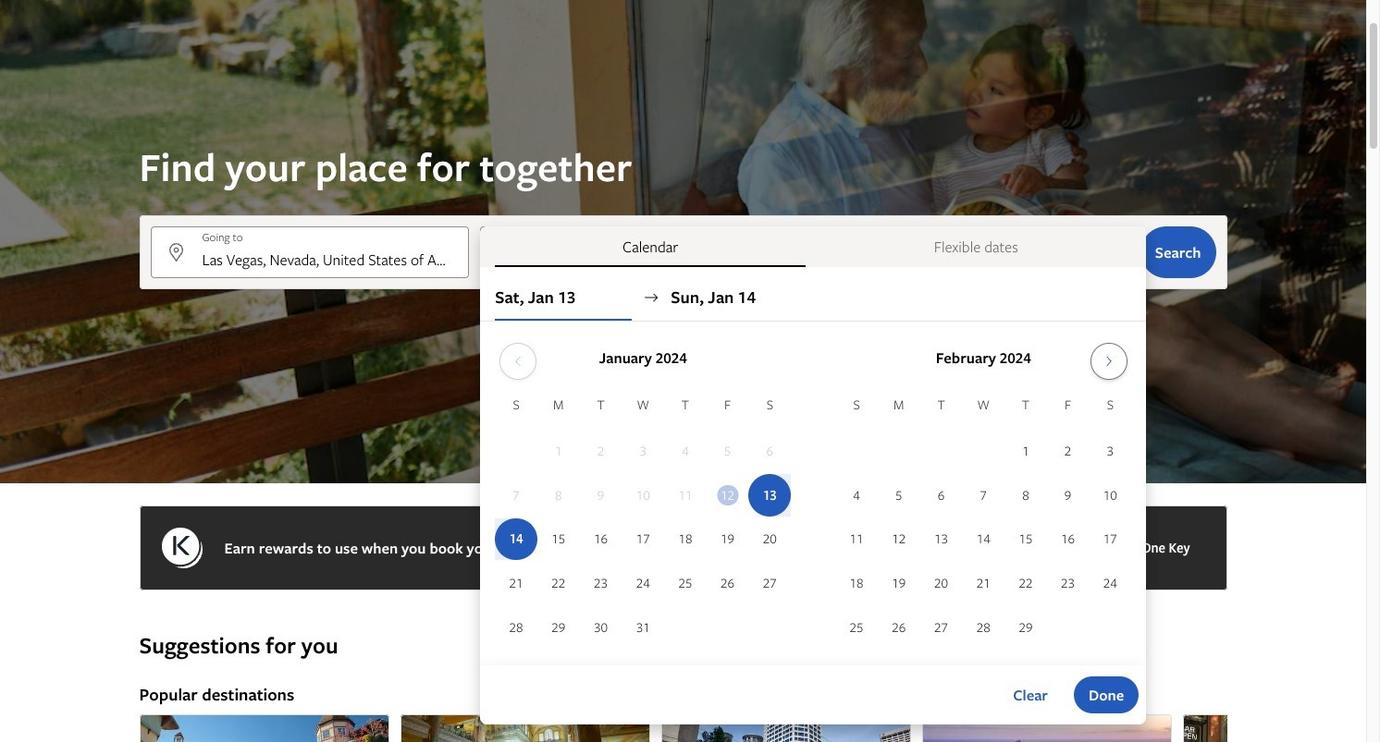 Task type: locate. For each thing, give the bounding box(es) containing it.
recently viewed region
[[128, 602, 1238, 632]]

makiki - lower punchbowl - tantalus showing landscape views, a sunset and a city image
[[922, 715, 1172, 743]]

leavenworth featuring a small town or village and street scenes image
[[139, 715, 389, 743]]

tab list
[[480, 227, 1146, 267]]

next month image
[[1098, 354, 1120, 369]]

wizard region
[[0, 0, 1366, 725]]

january 2024 element
[[495, 395, 791, 651]]

application
[[495, 336, 1132, 651]]

previous month image
[[507, 354, 529, 369]]

application inside "wizard" region
[[495, 336, 1132, 651]]

tab list inside "wizard" region
[[480, 227, 1146, 267]]

today element
[[717, 485, 738, 506]]



Task type: describe. For each thing, give the bounding box(es) containing it.
directional image
[[643, 290, 660, 306]]

february 2024 element
[[836, 395, 1132, 651]]

gastown showing signage, street scenes and outdoor eating image
[[1183, 715, 1380, 743]]

downtown seattle featuring a skyscraper, a city and street scenes image
[[661, 715, 911, 743]]

las vegas featuring interior views image
[[400, 715, 650, 743]]



Task type: vqa. For each thing, say whether or not it's contained in the screenshot.
Traveler Help link
no



